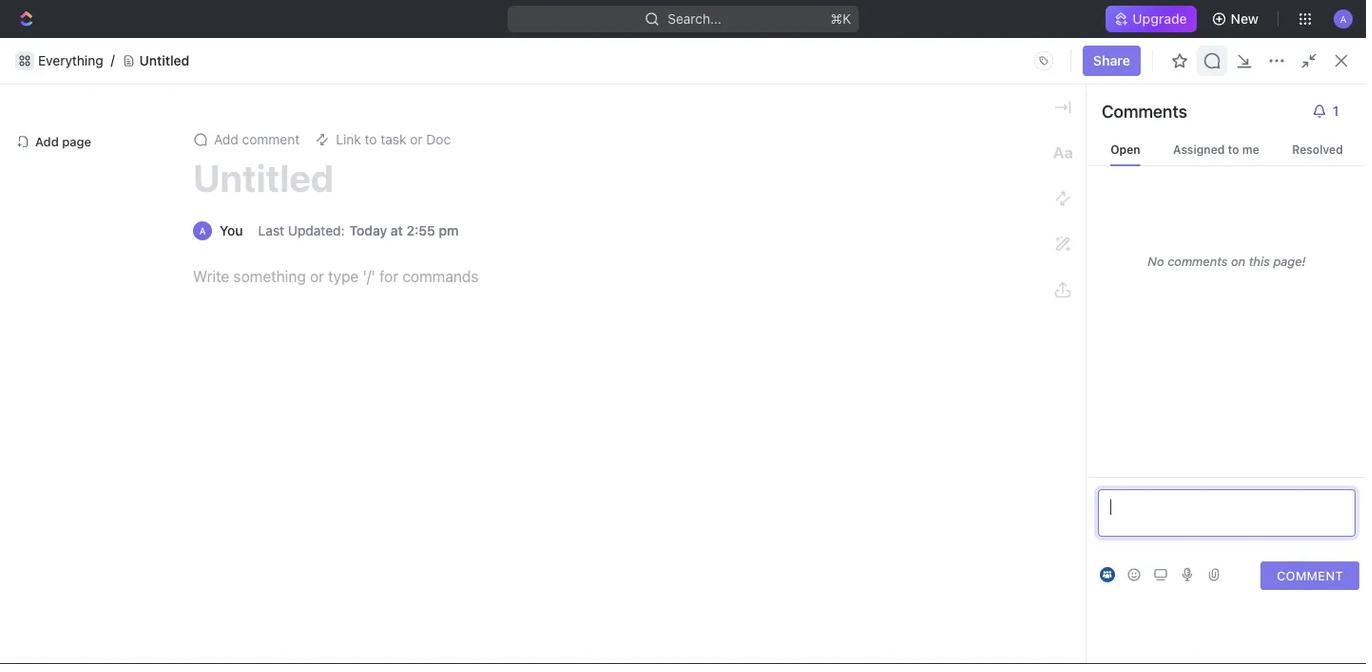 Task type: locate. For each thing, give the bounding box(es) containing it.
1 vertical spatial this
[[1249, 254, 1270, 269]]

you
[[220, 223, 243, 239]]

1 horizontal spatial here.
[[1253, 270, 1281, 283]]

by
[[1093, 158, 1111, 176], [1163, 270, 1176, 283]]

add comment
[[214, 132, 300, 147]]

new inside new button
[[1231, 11, 1259, 27]]

0 horizontal spatial to
[[365, 132, 377, 147]]

0 horizontal spatial this
[[862, 44, 885, 60]]

by left me at the top right of the page
[[1093, 158, 1111, 176]]

0 horizontal spatial new
[[1231, 11, 1259, 27]]

2 will from the left
[[1201, 270, 1219, 283]]

notifications?
[[679, 44, 764, 60]]

0 horizontal spatial show
[[530, 270, 558, 283]]

untitled up the home link
[[139, 53, 190, 69]]

no recent docs image
[[437, 193, 513, 269]]

1 horizontal spatial show
[[1222, 270, 1250, 283]]

comments
[[1102, 101, 1187, 121]]

0 horizontal spatial add
[[35, 135, 59, 149]]

1 vertical spatial by
[[1163, 270, 1176, 283]]

1 vertical spatial new
[[1291, 81, 1319, 97]]

to
[[563, 44, 576, 60], [365, 132, 377, 147], [1228, 143, 1239, 156]]

show down on
[[1222, 270, 1250, 283]]

new inside new doc button
[[1291, 81, 1319, 97]]

this
[[862, 44, 885, 60], [1249, 254, 1270, 269]]

search docs
[[1181, 81, 1261, 97]]

docs right opened
[[479, 270, 506, 283]]

1 horizontal spatial will
[[1201, 270, 1219, 283]]

add left comment at the left top of page
[[214, 132, 238, 147]]

to right link
[[365, 132, 377, 147]]

this right hide on the top of the page
[[862, 44, 885, 60]]

new for new
[[1231, 11, 1259, 27]]

task
[[381, 132, 406, 147]]

date updated button
[[1072, 364, 1167, 394]]

docs up link
[[319, 81, 350, 97]]

to left the me
[[1228, 143, 1239, 156]]

everything link
[[38, 53, 103, 69]]

0 horizontal spatial will
[[509, 270, 527, 283]]

here.
[[561, 270, 589, 283], [1253, 270, 1281, 283]]

1 vertical spatial you
[[1179, 270, 1198, 283]]

add
[[214, 132, 238, 147], [35, 135, 59, 149]]

opened
[[435, 270, 476, 283]]

assigned
[[1173, 143, 1225, 156]]

by down no
[[1163, 270, 1176, 283]]

will down comments
[[1201, 270, 1219, 283]]

0 horizontal spatial here.
[[561, 270, 589, 283]]

doc
[[1322, 81, 1347, 97], [426, 132, 451, 147]]

docs
[[319, 81, 350, 97], [1229, 81, 1261, 97], [479, 270, 506, 283], [1088, 270, 1115, 283]]

will right opened
[[509, 270, 527, 283]]

upgrade
[[1133, 11, 1187, 27]]

1 horizontal spatial add
[[214, 132, 238, 147]]

a up new doc
[[1340, 13, 1347, 24]]

0 vertical spatial you
[[503, 44, 525, 60]]

date updated
[[1083, 372, 1156, 386]]

last
[[258, 223, 284, 239]]

untitled down add comment
[[193, 155, 334, 200]]

show right opened
[[530, 270, 558, 283]]

⌘k
[[830, 11, 851, 27]]

add left page
[[35, 135, 59, 149]]

0 horizontal spatial you
[[503, 44, 525, 60]]

1 horizontal spatial untitled
[[193, 155, 334, 200]]

a button
[[1328, 4, 1359, 34]]

recent
[[331, 158, 381, 176]]

1 horizontal spatial a
[[1340, 13, 1347, 24]]

1 horizontal spatial to
[[563, 44, 576, 60]]

doc up '1'
[[1322, 81, 1347, 97]]

pm
[[439, 223, 459, 239]]

4 column header from the left
[[851, 363, 1072, 395]]

1 vertical spatial doc
[[426, 132, 451, 147]]

column header
[[307, 363, 328, 395], [328, 363, 661, 395], [661, 363, 851, 395], [851, 363, 1072, 395], [1224, 363, 1366, 395]]

2 horizontal spatial to
[[1228, 143, 1239, 156]]

doc right or
[[426, 132, 451, 147]]

0 vertical spatial doc
[[1322, 81, 1347, 97]]

sidebar navigation
[[0, 67, 284, 665]]

you down comments
[[1179, 270, 1198, 283]]

3
[[1111, 403, 1119, 418]]

you
[[503, 44, 525, 60], [1179, 270, 1198, 283]]

home link
[[8, 121, 276, 151]]

add for add page
[[35, 135, 59, 149]]

0 vertical spatial a
[[1340, 13, 1347, 24]]

no comments on this page!
[[1148, 254, 1306, 269]]

search
[[1181, 81, 1225, 97]]

assigned to me
[[1173, 143, 1260, 156]]

no created by me docs image
[[1138, 193, 1214, 269]]

a
[[1340, 13, 1347, 24], [199, 225, 206, 236]]

on
[[1231, 254, 1246, 269]]

all docs created by you will show here.
[[1071, 270, 1281, 283]]

show
[[530, 270, 558, 283], [1222, 270, 1250, 283]]

docs right the search
[[1229, 81, 1261, 97]]

this right on
[[1249, 254, 1270, 269]]

new up search docs on the right top
[[1231, 11, 1259, 27]]

0 horizontal spatial untitled
[[139, 53, 190, 69]]

comments
[[1168, 254, 1228, 269]]

nov 3 row
[[307, 394, 1366, 428]]

your recently opened docs will show here.
[[361, 270, 589, 283]]

0 vertical spatial new
[[1231, 11, 1259, 27]]

me
[[1115, 158, 1137, 176]]

your
[[361, 270, 385, 283]]

share
[[1093, 53, 1131, 68]]

date updated row
[[307, 363, 1366, 395]]

you right do
[[503, 44, 525, 60]]

recently
[[388, 270, 432, 283]]

1 horizontal spatial doc
[[1322, 81, 1347, 97]]

0 vertical spatial untitled
[[139, 53, 190, 69]]

cell
[[307, 394, 328, 428], [328, 394, 661, 428], [661, 394, 851, 428], [851, 394, 1072, 428], [1224, 394, 1366, 428]]

new
[[1231, 11, 1259, 27], [1291, 81, 1319, 97]]

new up "resolved"
[[1291, 81, 1319, 97]]

3 cell from the left
[[661, 394, 851, 428]]

1 vertical spatial a
[[199, 225, 206, 236]]

1 horizontal spatial by
[[1163, 270, 1176, 283]]

a left you at left
[[199, 225, 206, 236]]

updated
[[1111, 372, 1156, 386]]

page
[[62, 135, 91, 149]]

0 horizontal spatial doc
[[426, 132, 451, 147]]

nov 3 table
[[307, 363, 1366, 428]]

to inside dropdown button
[[365, 132, 377, 147]]

new for new doc
[[1291, 81, 1319, 97]]

1
[[1333, 103, 1339, 119]]

add page
[[35, 135, 91, 149]]

3 column header from the left
[[661, 363, 851, 395]]

0 horizontal spatial a
[[199, 225, 206, 236]]

2 cell from the left
[[328, 394, 661, 428]]

1 horizontal spatial you
[[1179, 270, 1198, 283]]

to right want
[[563, 44, 576, 60]]

will
[[509, 270, 527, 283], [1201, 270, 1219, 283]]

1 horizontal spatial new
[[1291, 81, 1319, 97]]

0 horizontal spatial by
[[1093, 158, 1111, 176]]

untitled
[[139, 53, 190, 69], [193, 155, 334, 200]]

want
[[529, 44, 559, 60]]

Search by name... text field
[[1041, 326, 1281, 355]]



Task type: describe. For each thing, give the bounding box(es) containing it.
1 vertical spatial untitled
[[193, 155, 334, 200]]

1 cell from the left
[[307, 394, 328, 428]]

1 here. from the left
[[561, 270, 589, 283]]

created by me
[[1032, 158, 1137, 176]]

do you want to enable browser notifications? enable hide this
[[482, 44, 885, 60]]

doc inside button
[[1322, 81, 1347, 97]]

5 column header from the left
[[1224, 363, 1366, 395]]

0 vertical spatial this
[[862, 44, 885, 60]]

2 column header from the left
[[328, 363, 661, 395]]

last updated: today at 2:55 pm
[[258, 223, 459, 239]]

updated:
[[288, 223, 345, 239]]

browser
[[625, 44, 676, 60]]

me
[[1243, 143, 1260, 156]]

docs right 'all'
[[1088, 270, 1115, 283]]

hide
[[829, 44, 858, 60]]

created
[[1118, 270, 1159, 283]]

to for link to task or doc
[[365, 132, 377, 147]]

1 horizontal spatial this
[[1249, 254, 1270, 269]]

all
[[1071, 270, 1085, 283]]

date
[[1083, 372, 1108, 386]]

1 button
[[1305, 96, 1352, 126]]

2:55
[[406, 223, 435, 239]]

created
[[1032, 158, 1089, 176]]

enable
[[777, 44, 819, 60]]

1 show from the left
[[530, 270, 558, 283]]

enable
[[579, 44, 621, 60]]

nov
[[1083, 403, 1107, 418]]

comment
[[242, 132, 300, 147]]

2 show from the left
[[1222, 270, 1250, 283]]

link
[[336, 132, 361, 147]]

comment
[[1277, 569, 1344, 583]]

new button
[[1204, 4, 1270, 34]]

1 will from the left
[[509, 270, 527, 283]]

4 cell from the left
[[851, 394, 1072, 428]]

dropdown menu image
[[1029, 46, 1059, 76]]

docs inside search docs button
[[1229, 81, 1261, 97]]

no
[[1148, 254, 1164, 269]]

link to task or doc button
[[307, 126, 458, 153]]

search docs button
[[1155, 74, 1272, 105]]

0 vertical spatial by
[[1093, 158, 1111, 176]]

home
[[46, 128, 82, 144]]

5 cell from the left
[[1224, 394, 1366, 428]]

to for assigned to me
[[1228, 143, 1239, 156]]

2 here. from the left
[[1253, 270, 1281, 283]]

a inside dropdown button
[[1340, 13, 1347, 24]]

page!
[[1274, 254, 1306, 269]]

resolved
[[1292, 143, 1343, 156]]

add for add comment
[[214, 132, 238, 147]]

nov 3
[[1083, 403, 1119, 418]]

search...
[[667, 11, 722, 27]]

comment button
[[1261, 562, 1360, 590]]

new doc button
[[1280, 74, 1359, 105]]

doc inside dropdown button
[[426, 132, 451, 147]]

today
[[349, 223, 387, 239]]

1 column header from the left
[[307, 363, 328, 395]]

open
[[1111, 143, 1141, 156]]

or
[[410, 132, 423, 147]]

link to task or doc
[[336, 132, 451, 147]]

new doc
[[1291, 81, 1347, 97]]

at
[[391, 223, 403, 239]]

everything
[[38, 53, 103, 69]]

do
[[482, 44, 499, 60]]

upgrade link
[[1106, 6, 1197, 32]]



Task type: vqa. For each thing, say whether or not it's contained in the screenshot.
Owner
no



